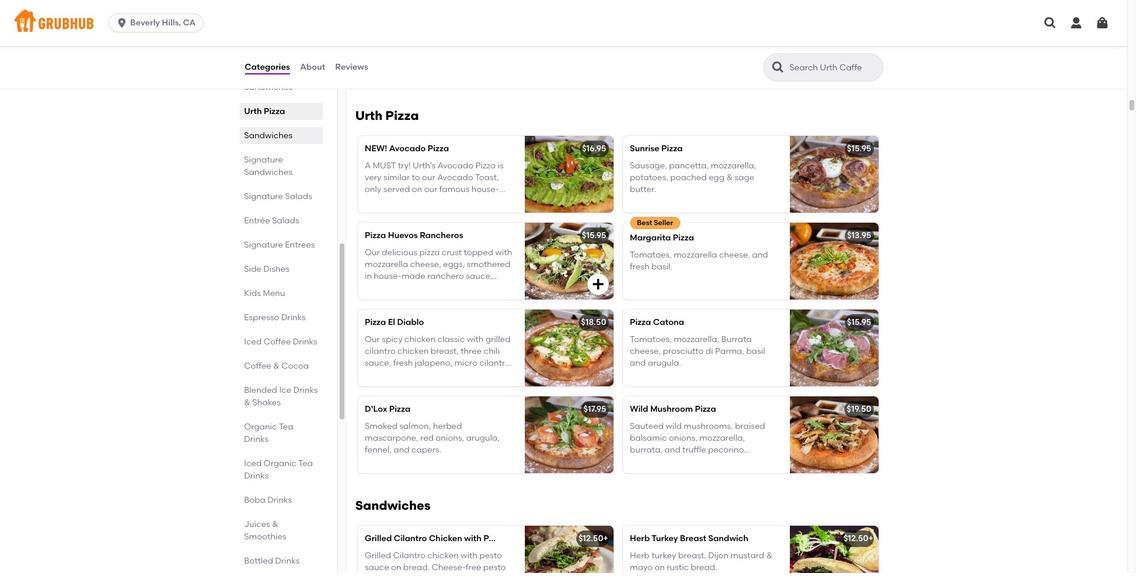 Task type: locate. For each thing, give the bounding box(es) containing it.
turkey
[[652, 534, 678, 545]]

2 signature from the top
[[244, 192, 283, 202]]

drinks up boba
[[244, 472, 269, 482]]

breast, down classic
[[431, 347, 459, 357]]

mascarpone,
[[365, 434, 418, 444]]

1 horizontal spatial tea
[[298, 459, 313, 469]]

2 + from the left
[[868, 534, 873, 545]]

and for smoked salmon, herbed mascarpone, red onions, arugula, fennel, and capers.
[[394, 446, 410, 456]]

pizza el diablo image
[[525, 310, 613, 387]]

sandwich up "dijon"
[[708, 534, 748, 545]]

1 horizontal spatial $12.50 +
[[844, 534, 873, 545]]

cilantro
[[394, 534, 427, 545], [393, 551, 426, 561]]

+ for herb turkey breast sandwich
[[868, 534, 873, 545]]

1 vertical spatial chicken
[[397, 347, 429, 357]]

breast, down breast
[[678, 551, 706, 561]]

2 onions, from the left
[[669, 434, 697, 444]]

boba
[[244, 496, 265, 506]]

2 horizontal spatial svg image
[[1095, 16, 1109, 30]]

herb inside 'herb turkey breast, dijon mustard & mayo on rustic bread.'
[[630, 551, 650, 561]]

cilantro for chicken
[[393, 551, 426, 561]]

1 horizontal spatial onions,
[[669, 434, 697, 444]]

urth pizza down grilled panini sandwiches
[[244, 107, 285, 117]]

1 horizontal spatial svg image
[[1069, 16, 1083, 30]]

tea inside iced organic tea drinks
[[298, 459, 313, 469]]

and for sauteed wild mushrooms, braised balsamic onions, mozzarella, burrata, and truffle pecorino cheeses. garnished with wild arugula.
[[664, 446, 680, 456]]

1 horizontal spatial sandwich
[[708, 534, 748, 545]]

wild down wild mushroom pizza
[[666, 422, 682, 432]]

1 horizontal spatial fresh
[[630, 262, 650, 272]]

&
[[726, 173, 733, 183], [273, 362, 279, 372], [244, 398, 250, 408], [272, 520, 278, 530], [766, 551, 773, 561]]

0 horizontal spatial svg image
[[116, 17, 128, 29]]

organic down organic tea drinks
[[264, 459, 296, 469]]

organic inside iced organic tea drinks
[[264, 459, 296, 469]]

mozzarella, up di on the bottom of page
[[674, 335, 719, 345]]

1 vertical spatial iced
[[244, 459, 262, 469]]

signature inside signature sandwiches
[[244, 155, 283, 165]]

tomatoes, down the pizza catona
[[630, 335, 672, 345]]

and inside sauteed wild mushrooms, braised balsamic onions, mozzarella, burrata, and truffle pecorino cheeses. garnished with wild arugula.
[[664, 446, 680, 456]]

rancheros
[[420, 231, 463, 241]]

3 signature from the top
[[244, 240, 283, 250]]

salads up entrée salads
[[285, 192, 312, 202]]

pizza left el
[[365, 318, 386, 328]]

2 on from the left
[[655, 563, 665, 573]]

grilled inside grilled panini sandwiches
[[244, 70, 270, 80]]

avocado
[[389, 144, 426, 154]]

0 horizontal spatial onions,
[[436, 434, 464, 444]]

0 horizontal spatial wild
[[666, 422, 682, 432]]

herb up mayo
[[630, 551, 650, 561]]

sandwiches up signature salads
[[244, 167, 292, 178]]

prosciutto
[[663, 347, 704, 357]]

0 vertical spatial tomatoes,
[[630, 250, 672, 260]]

1 vertical spatial cheese,
[[630, 347, 661, 357]]

svg image
[[1069, 16, 1083, 30], [1095, 16, 1109, 30], [591, 278, 605, 292]]

0 horizontal spatial $12.50 +
[[578, 534, 608, 545]]

grilled panini sandwiches
[[244, 70, 297, 92]]

margarita
[[630, 233, 671, 243]]

2 vertical spatial $15.95
[[847, 318, 871, 328]]

onions, for truffle
[[669, 434, 697, 444]]

1 vertical spatial cilantro
[[479, 359, 510, 369]]

2 iced from the top
[[244, 459, 262, 469]]

fresh up mozzarella.
[[393, 359, 413, 369]]

0 vertical spatial chicken
[[404, 335, 436, 345]]

$18.50
[[581, 318, 606, 328]]

0 horizontal spatial on
[[391, 563, 401, 573]]

pizza
[[264, 107, 285, 117], [385, 108, 419, 123], [428, 144, 449, 154], [661, 144, 683, 154], [365, 231, 386, 241], [673, 233, 694, 243], [365, 318, 386, 328], [630, 318, 651, 328], [389, 405, 410, 415], [695, 405, 716, 415]]

sandwich right pesto
[[508, 534, 548, 545]]

2 bread. from the left
[[691, 563, 717, 573]]

grilled cilantro chicken with pesto sandwich
[[365, 534, 548, 545]]

search icon image
[[771, 60, 785, 75]]

garnished
[[667, 458, 708, 468]]

1 $12.50 from the left
[[578, 534, 603, 545]]

& left cocoa
[[273, 362, 279, 372]]

1 $12.50 + from the left
[[578, 534, 608, 545]]

signature up entrée
[[244, 192, 283, 202]]

$12.50
[[578, 534, 603, 545], [844, 534, 868, 545]]

drinks
[[281, 313, 306, 323], [293, 337, 317, 347], [293, 386, 318, 396], [244, 435, 269, 445], [244, 472, 269, 482], [267, 496, 292, 506], [275, 557, 300, 567]]

best seller
[[637, 219, 673, 227]]

signature salads
[[244, 192, 312, 202]]

smoked
[[365, 422, 397, 432]]

d'lox
[[365, 405, 387, 415]]

0 vertical spatial grilled
[[244, 70, 270, 80]]

chicken up cheese-
[[427, 551, 459, 561]]

and for tomatoes, mozzarella, burrata cheese, prosciutto di parma, basil and arugula.
[[630, 359, 646, 369]]

0 vertical spatial iced
[[244, 337, 262, 347]]

fresh left basil.
[[630, 262, 650, 272]]

grilled inside the grilled cilantro chicken with pesto sauce on bread. cheese-free pest
[[365, 551, 391, 561]]

chicken inside the grilled cilantro chicken with pesto sauce on bread. cheese-free pest
[[427, 551, 459, 561]]

0 vertical spatial salads
[[285, 192, 312, 202]]

2 vertical spatial grilled
[[365, 551, 391, 561]]

sandwich
[[508, 534, 548, 545], [708, 534, 748, 545]]

1 onions, from the left
[[436, 434, 464, 444]]

1 + from the left
[[603, 534, 608, 545]]

cilantro
[[365, 347, 395, 357], [479, 359, 510, 369]]

iced down organic tea drinks
[[244, 459, 262, 469]]

0 horizontal spatial urth
[[244, 107, 262, 117]]

urth pizza
[[244, 107, 285, 117], [355, 108, 419, 123]]

0 horizontal spatial $12.50
[[578, 534, 603, 545]]

& right egg
[[726, 173, 733, 183]]

0 horizontal spatial +
[[603, 534, 608, 545]]

salmon,
[[399, 422, 431, 432]]

about
[[300, 62, 325, 72]]

arugula.
[[648, 359, 681, 369], [630, 470, 663, 480]]

urth pizza up 'new!'
[[355, 108, 419, 123]]

cheese-
[[432, 563, 466, 573]]

with inside sauteed wild mushrooms, braised balsamic onions, mozzarella, burrata, and truffle pecorino cheeses. garnished with wild arugula.
[[710, 458, 727, 468]]

0 vertical spatial herb
[[630, 534, 650, 545]]

pizza left huevos
[[365, 231, 386, 241]]

catona
[[653, 318, 684, 328]]

classic
[[438, 335, 465, 345]]

1 vertical spatial organic
[[264, 459, 296, 469]]

rustic
[[667, 563, 689, 573]]

1 vertical spatial cilantro
[[393, 551, 426, 561]]

1 vertical spatial arugula.
[[630, 470, 663, 480]]

0 horizontal spatial fresh
[[393, 359, 413, 369]]

sunrise pizza image
[[790, 136, 878, 213]]

1 horizontal spatial urth
[[355, 108, 382, 123]]

0 vertical spatial tea
[[279, 422, 293, 433]]

iced for iced coffee drinks
[[244, 337, 262, 347]]

0 horizontal spatial cilantro
[[365, 347, 395, 357]]

with down pecorino
[[710, 458, 727, 468]]

0 horizontal spatial tea
[[279, 422, 293, 433]]

1 vertical spatial herb
[[630, 551, 650, 561]]

cilantro up the grilled cilantro chicken with pesto sauce on bread. cheese-free pest
[[394, 534, 427, 545]]

cilantro up sauce,
[[365, 347, 395, 357]]

chicken down diablo
[[404, 335, 436, 345]]

tea
[[279, 422, 293, 433], [298, 459, 313, 469]]

2 $12.50 from the left
[[844, 534, 868, 545]]

cilantro down grilled cilantro chicken with pesto sandwich
[[393, 551, 426, 561]]

pizza catona image
[[790, 310, 878, 387]]

organic down shakes
[[244, 422, 277, 433]]

1 horizontal spatial +
[[868, 534, 873, 545]]

jalapeno,
[[415, 359, 452, 369]]

iced down espresso
[[244, 337, 262, 347]]

basil.
[[651, 262, 672, 272]]

sauce,
[[365, 359, 391, 369]]

0 vertical spatial signature
[[244, 155, 283, 165]]

juices
[[244, 520, 270, 530]]

mozzarella, up sage
[[711, 161, 756, 171]]

$13.95
[[847, 231, 871, 241]]

and inside tomatoes, mozzarella, burrata cheese, prosciutto di parma, basil and arugula.
[[630, 359, 646, 369]]

1 vertical spatial wild
[[729, 458, 745, 468]]

2 vertical spatial signature
[[244, 240, 283, 250]]

truffle
[[682, 446, 706, 456]]

mustard
[[730, 551, 764, 561]]

sauteed
[[630, 422, 664, 432]]

0 vertical spatial arugula.
[[648, 359, 681, 369]]

tomatoes, up basil.
[[630, 250, 672, 260]]

d'lox pizza image
[[525, 397, 613, 474]]

signature up side dishes
[[244, 240, 283, 250]]

0 horizontal spatial breast,
[[431, 347, 459, 357]]

tomatoes, inside tomatoes, mozzarella, burrata cheese, prosciutto di parma, basil and arugula.
[[630, 335, 672, 345]]

1 tomatoes, from the top
[[630, 250, 672, 260]]

drinks right ice
[[293, 386, 318, 396]]

1 vertical spatial fresh
[[393, 359, 413, 369]]

herb left turkey
[[630, 534, 650, 545]]

0 vertical spatial fresh
[[630, 262, 650, 272]]

breast
[[680, 534, 706, 545]]

tomatoes, for prosciutto
[[630, 335, 672, 345]]

mozzarella,
[[711, 161, 756, 171], [674, 335, 719, 345], [699, 434, 745, 444]]

salads
[[285, 192, 312, 202], [272, 216, 299, 226]]

spicy
[[382, 335, 402, 345]]

cilantro down chili
[[479, 359, 510, 369]]

1 horizontal spatial bread.
[[691, 563, 717, 573]]

cheese, inside tomatoes, mozzarella, burrata cheese, prosciutto di parma, basil and arugula.
[[630, 347, 661, 357]]

pizza up salmon,
[[389, 405, 410, 415]]

pizza left catona
[[630, 318, 651, 328]]

$12.50 + for grilled cilantro chicken with pesto sandwich
[[578, 534, 608, 545]]

1 bread. from the left
[[403, 563, 430, 573]]

0 vertical spatial wild
[[666, 422, 682, 432]]

svg image
[[1043, 16, 1057, 30], [116, 17, 128, 29]]

2 herb from the top
[[630, 551, 650, 561]]

drinks inside organic tea drinks
[[244, 435, 269, 445]]

2 vertical spatial mozzarella,
[[699, 434, 745, 444]]

urth
[[244, 107, 262, 117], [355, 108, 382, 123]]

1 horizontal spatial on
[[655, 563, 665, 573]]

1 horizontal spatial cilantro
[[479, 359, 510, 369]]

cheese, inside tomatoes, mozzarella cheese, and fresh basil.
[[719, 250, 750, 260]]

arugula. down cheeses.
[[630, 470, 663, 480]]

signature up signature salads
[[244, 155, 283, 165]]

sandwiches down categories
[[244, 82, 292, 92]]

side dishes
[[244, 264, 289, 275]]

cilantro inside the grilled cilantro chicken with pesto sauce on bread. cheese-free pest
[[393, 551, 426, 561]]

with up free
[[461, 551, 477, 561]]

1 vertical spatial tomatoes,
[[630, 335, 672, 345]]

ca
[[183, 18, 196, 28]]

with up three on the bottom left of page
[[467, 335, 484, 345]]

espresso
[[244, 313, 279, 323]]

tomatoes, for fresh
[[630, 250, 672, 260]]

onions, up truffle
[[669, 434, 697, 444]]

0 vertical spatial organic
[[244, 422, 277, 433]]

& right mustard
[[766, 551, 773, 561]]

2 tomatoes, from the top
[[630, 335, 672, 345]]

micro
[[454, 359, 477, 369]]

1 horizontal spatial breast,
[[678, 551, 706, 561]]

onions, inside smoked salmon, herbed mascarpone, red onions, arugula, fennel, and capers.
[[436, 434, 464, 444]]

coffee up coffee & cocoa
[[264, 337, 291, 347]]

onions, down the herbed
[[436, 434, 464, 444]]

bread. left cheese-
[[403, 563, 430, 573]]

and inside smoked salmon, herbed mascarpone, red onions, arugula, fennel, and capers.
[[394, 446, 410, 456]]

1 horizontal spatial $12.50
[[844, 534, 868, 545]]

and inside our spicy chicken classic with grilled cilantro chicken breast, three chili sauce, fresh jalapeno, micro cilantro and mozzarella.
[[365, 371, 381, 381]]

pecorino
[[708, 446, 744, 456]]

about button
[[299, 46, 326, 89]]

coffee
[[264, 337, 291, 347], [244, 362, 271, 372]]

signature for signature salads
[[244, 192, 283, 202]]

1 vertical spatial salads
[[272, 216, 299, 226]]

mozzarella, up pecorino
[[699, 434, 745, 444]]

1 vertical spatial breast,
[[678, 551, 706, 561]]

0 horizontal spatial sandwich
[[508, 534, 548, 545]]

pancetta,
[[669, 161, 709, 171]]

2 vertical spatial chicken
[[427, 551, 459, 561]]

& up smoothies
[[272, 520, 278, 530]]

wild down pecorino
[[729, 458, 745, 468]]

0 vertical spatial breast,
[[431, 347, 459, 357]]

1 vertical spatial tea
[[298, 459, 313, 469]]

bread. down "dijon"
[[691, 563, 717, 573]]

salads for signature salads
[[285, 192, 312, 202]]

0 vertical spatial mozzarella,
[[711, 161, 756, 171]]

beverly hills, ca
[[130, 18, 196, 28]]

urth up 'new!'
[[355, 108, 382, 123]]

ice
[[279, 386, 291, 396]]

onions, inside sauteed wild mushrooms, braised balsamic onions, mozzarella, burrata, and truffle pecorino cheeses. garnished with wild arugula.
[[669, 434, 697, 444]]

panini
[[272, 70, 297, 80]]

breast,
[[431, 347, 459, 357], [678, 551, 706, 561]]

1 signature from the top
[[244, 155, 283, 165]]

0 vertical spatial $15.95
[[847, 144, 871, 154]]

beverly hills, ca button
[[108, 14, 208, 33]]

hills,
[[162, 18, 181, 28]]

0 vertical spatial cilantro
[[365, 347, 395, 357]]

wild
[[630, 405, 648, 415]]

mozzarella
[[674, 250, 717, 260]]

& down "blended"
[[244, 398, 250, 408]]

2 $12.50 + from the left
[[844, 534, 873, 545]]

arugula. down prosciutto
[[648, 359, 681, 369]]

$15.95 for tomatoes, mozzarella, burrata cheese, prosciutto di parma, basil and arugula.
[[847, 318, 871, 328]]

with inside our spicy chicken classic with grilled cilantro chicken breast, three chili sauce, fresh jalapeno, micro cilantro and mozzarella.
[[467, 335, 484, 345]]

$12.50 for grilled cilantro chicken with pesto sandwich
[[578, 534, 603, 545]]

chicken up "jalapeno,"
[[397, 347, 429, 357]]

on right sauce
[[391, 563, 401, 573]]

diablo
[[397, 318, 424, 328]]

& inside blended ice drinks & shakes
[[244, 398, 250, 408]]

pesto
[[479, 551, 502, 561]]

with left pesto
[[464, 534, 481, 545]]

our
[[365, 335, 380, 345]]

coffee up "blended"
[[244, 362, 271, 372]]

iced for iced organic tea drinks
[[244, 459, 262, 469]]

1 iced from the top
[[244, 337, 262, 347]]

salads up signature entrees on the left of the page
[[272, 216, 299, 226]]

sandwiches inside grilled panini sandwiches
[[244, 82, 292, 92]]

0 horizontal spatial cheese,
[[630, 347, 661, 357]]

& inside juices & smoothies
[[272, 520, 278, 530]]

signature for signature entrees
[[244, 240, 283, 250]]

bread.
[[403, 563, 430, 573], [691, 563, 717, 573]]

three
[[461, 347, 482, 357]]

pizza up mushrooms,
[[695, 405, 716, 415]]

grilled for grilled cilantro chicken with pesto sauce on bread. cheese-free pest
[[365, 551, 391, 561]]

on
[[391, 563, 401, 573], [655, 563, 665, 573]]

d'lox pizza
[[365, 405, 410, 415]]

drinks up iced organic tea drinks
[[244, 435, 269, 445]]

balsamic
[[630, 434, 667, 444]]

onions,
[[436, 434, 464, 444], [669, 434, 697, 444]]

1 vertical spatial grilled
[[365, 534, 392, 545]]

blended
[[244, 386, 277, 396]]

herbed
[[433, 422, 462, 432]]

on down turkey
[[655, 563, 665, 573]]

Search Urth Caffe search field
[[788, 62, 879, 73]]

$15.95
[[847, 144, 871, 154], [582, 231, 606, 241], [847, 318, 871, 328]]

iced inside iced organic tea drinks
[[244, 459, 262, 469]]

1 horizontal spatial cheese,
[[719, 250, 750, 260]]

0 vertical spatial cilantro
[[394, 534, 427, 545]]

1 herb from the top
[[630, 534, 650, 545]]

0 horizontal spatial bread.
[[403, 563, 430, 573]]

0 vertical spatial cheese,
[[719, 250, 750, 260]]

mushroom
[[650, 405, 693, 415]]

1 on from the left
[[391, 563, 401, 573]]

1 vertical spatial mozzarella,
[[674, 335, 719, 345]]

grilled cilantro chicken with pesto sauce on bread. cheese-free pest
[[365, 551, 506, 574]]

1 vertical spatial signature
[[244, 192, 283, 202]]

cheese, down the pizza catona
[[630, 347, 661, 357]]

sandwiches up signature sandwiches
[[244, 131, 292, 141]]

tomatoes, inside tomatoes, mozzarella cheese, and fresh basil.
[[630, 250, 672, 260]]

urth down grilled panini sandwiches
[[244, 107, 262, 117]]

0 horizontal spatial urth pizza
[[244, 107, 285, 117]]

$16.95
[[582, 144, 606, 154]]

cheese, right the mozzarella
[[719, 250, 750, 260]]



Task type: vqa. For each thing, say whether or not it's contained in the screenshot.
with in the Sauteed wild mushrooms, braised balsamic onions, mozzarella, burrata, and truffle pecorino cheeses. Garnished with wild arugula.
yes



Task type: describe. For each thing, give the bounding box(es) containing it.
grilled
[[486, 335, 510, 345]]

0 horizontal spatial svg image
[[591, 278, 605, 292]]

herb for herb turkey breast, dijon mustard & mayo on rustic bread.
[[630, 551, 650, 561]]

huevos
[[388, 231, 418, 241]]

chicken for diablo
[[404, 335, 436, 345]]

with inside the grilled cilantro chicken with pesto sauce on bread. cheese-free pest
[[461, 551, 477, 561]]

juices & smoothies
[[244, 520, 286, 543]]

cilantro for chicken
[[394, 534, 427, 545]]

drinks up iced coffee drinks
[[281, 313, 306, 323]]

cheeses.
[[630, 458, 665, 468]]

dijon
[[708, 551, 728, 561]]

entrée salads
[[244, 216, 299, 226]]

pizza down grilled panini sandwiches
[[264, 107, 285, 117]]

mushrooms,
[[684, 422, 733, 432]]

$19.50
[[847, 405, 871, 415]]

$12.50 + for herb turkey breast sandwich
[[844, 534, 873, 545]]

1 horizontal spatial urth pizza
[[355, 108, 419, 123]]

entrees
[[285, 240, 315, 250]]

di
[[706, 347, 713, 357]]

salads for entrée salads
[[272, 216, 299, 226]]

beverly
[[130, 18, 160, 28]]

sandwiches down fennel,
[[355, 499, 431, 514]]

herb turkey breast sandwich image
[[790, 527, 878, 574]]

fennel,
[[365, 446, 392, 456]]

pizza catona
[[630, 318, 684, 328]]

burrata
[[721, 335, 752, 345]]

blended ice drinks & shakes
[[244, 386, 318, 408]]

1 vertical spatial $15.95
[[582, 231, 606, 241]]

& inside "sausage, pancetta, mozzarella, potatoes, poached egg & sage butter."
[[726, 173, 733, 183]]

grilled for grilled panini sandwiches
[[244, 70, 270, 80]]

tomatoes, mozzarella, burrata cheese, prosciutto di parma, basil and arugula.
[[630, 335, 765, 369]]

egg
[[709, 173, 724, 183]]

bread. inside the grilled cilantro chicken with pesto sauce on bread. cheese-free pest
[[403, 563, 430, 573]]

onions, for capers.
[[436, 434, 464, 444]]

best
[[637, 219, 652, 227]]

+ for grilled cilantro chicken with pesto sandwich
[[603, 534, 608, 545]]

pizza up pancetta,
[[661, 144, 683, 154]]

seller
[[654, 219, 673, 227]]

herb turkey breast sandwich
[[630, 534, 748, 545]]

reviews
[[335, 62, 368, 72]]

wild mushroom pizza
[[630, 405, 716, 415]]

drinks right "bottled"
[[275, 557, 300, 567]]

grilled for grilled cilantro chicken with pesto sandwich
[[365, 534, 392, 545]]

categories button
[[244, 46, 291, 89]]

chicken for chicken
[[427, 551, 459, 561]]

mayo
[[630, 563, 653, 573]]

arugula,
[[466, 434, 500, 444]]

organic inside organic tea drinks
[[244, 422, 277, 433]]

smoothies
[[244, 533, 286, 543]]

dishes
[[263, 264, 289, 275]]

fresh inside tomatoes, mozzarella cheese, and fresh basil.
[[630, 262, 650, 272]]

mozzarella, inside "sausage, pancetta, mozzarella, potatoes, poached egg & sage butter."
[[711, 161, 756, 171]]

sauce
[[365, 563, 389, 573]]

$12.50 for herb turkey breast sandwich
[[844, 534, 868, 545]]

capers.
[[412, 446, 441, 456]]

$17.95
[[584, 405, 606, 415]]

boba drinks
[[244, 496, 292, 506]]

espresso drinks
[[244, 313, 306, 323]]

1 horizontal spatial wild
[[729, 458, 745, 468]]

drinks inside blended ice drinks & shakes
[[293, 386, 318, 396]]

pizza el diablo
[[365, 318, 424, 328]]

sausage, pancetta, mozzarella, potatoes, poached egg & sage butter.
[[630, 161, 756, 195]]

menu
[[263, 289, 285, 299]]

and inside tomatoes, mozzarella cheese, and fresh basil.
[[752, 250, 768, 260]]

wild mushroom pizza image
[[790, 397, 878, 474]]

main navigation navigation
[[0, 0, 1127, 46]]

fresh inside our spicy chicken classic with grilled cilantro chicken breast, three chili sauce, fresh jalapeno, micro cilantro and mozzarella.
[[393, 359, 413, 369]]

sausage,
[[630, 161, 667, 171]]

coffee & cocoa
[[244, 362, 309, 372]]

pesto
[[483, 534, 506, 545]]

butter.
[[630, 185, 656, 195]]

drinks inside iced organic tea drinks
[[244, 472, 269, 482]]

red
[[420, 434, 434, 444]]

mozzarella.
[[383, 371, 428, 381]]

new! avocado pizza image
[[525, 136, 613, 213]]

margarita pizza
[[630, 233, 694, 243]]

turkey
[[652, 551, 676, 561]]

vegan panini portabella image
[[525, 7, 613, 84]]

cocoa
[[281, 362, 309, 372]]

bread. inside 'herb turkey breast, dijon mustard & mayo on rustic bread.'
[[691, 563, 717, 573]]

tea inside organic tea drinks
[[279, 422, 293, 433]]

2 sandwich from the left
[[708, 534, 748, 545]]

1 vertical spatial coffee
[[244, 362, 271, 372]]

signature sandwiches
[[244, 155, 292, 178]]

basil
[[746, 347, 765, 357]]

& inside 'herb turkey breast, dijon mustard & mayo on rustic bread.'
[[766, 551, 773, 561]]

breast, inside 'herb turkey breast, dijon mustard & mayo on rustic bread.'
[[678, 551, 706, 561]]

mozzarella, inside sauteed wild mushrooms, braised balsamic onions, mozzarella, burrata, and truffle pecorino cheeses. garnished with wild arugula.
[[699, 434, 745, 444]]

iced organic tea drinks
[[244, 459, 313, 482]]

$15.95 for sausage, pancetta, mozzarella, potatoes, poached egg & sage butter.
[[847, 144, 871, 154]]

1 sandwich from the left
[[508, 534, 548, 545]]

sunrise pizza
[[630, 144, 683, 154]]

tomatoes, mozzarella cheese, and fresh basil.
[[630, 250, 768, 272]]

herb for herb turkey breast sandwich
[[630, 534, 650, 545]]

on inside the grilled cilantro chicken with pesto sauce on bread. cheese-free pest
[[391, 563, 401, 573]]

potatoes,
[[630, 173, 668, 183]]

new!
[[365, 144, 387, 154]]

parma,
[[715, 347, 744, 357]]

sage
[[735, 173, 754, 183]]

entrée
[[244, 216, 270, 226]]

arugula. inside sauteed wild mushrooms, braised balsamic onions, mozzarella, burrata, and truffle pecorino cheeses. garnished with wild arugula.
[[630, 470, 663, 480]]

svg image inside beverly hills, ca button
[[116, 17, 128, 29]]

burrata,
[[630, 446, 662, 456]]

pizza up new! avocado pizza
[[385, 108, 419, 123]]

free
[[466, 563, 481, 573]]

new! avocado pizza
[[365, 144, 449, 154]]

pizza right avocado
[[428, 144, 449, 154]]

drinks right boba
[[267, 496, 292, 506]]

margarita pizza image
[[790, 223, 878, 300]]

shakes
[[252, 398, 281, 408]]

chicken
[[429, 534, 462, 545]]

1 horizontal spatial svg image
[[1043, 16, 1057, 30]]

on inside 'herb turkey breast, dijon mustard & mayo on rustic bread.'
[[655, 563, 665, 573]]

0 vertical spatial coffee
[[264, 337, 291, 347]]

drinks up cocoa
[[293, 337, 317, 347]]

breast, inside our spicy chicken classic with grilled cilantro chicken breast, three chili sauce, fresh jalapeno, micro cilantro and mozzarella.
[[431, 347, 459, 357]]

chili
[[484, 347, 500, 357]]

bottled
[[244, 557, 273, 567]]

arugula. inside tomatoes, mozzarella, burrata cheese, prosciutto di parma, basil and arugula.
[[648, 359, 681, 369]]

mozzarella, inside tomatoes, mozzarella, burrata cheese, prosciutto di parma, basil and arugula.
[[674, 335, 719, 345]]

pizza huevos rancheros image
[[525, 223, 613, 300]]

bottled drinks
[[244, 557, 300, 567]]

grilled cilantro chicken with pesto sandwich image
[[525, 527, 613, 574]]

signature for signature sandwiches
[[244, 155, 283, 165]]

pizza up the mozzarella
[[673, 233, 694, 243]]



